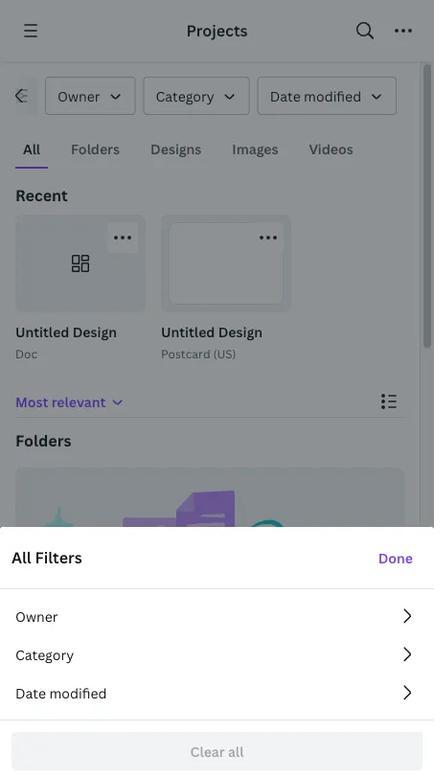 Task type: describe. For each thing, give the bounding box(es) containing it.
untitled design doc
[[15, 323, 117, 361]]

date modified button
[[0, 674, 434, 712]]

owner
[[15, 607, 58, 625]]

date
[[15, 684, 46, 702]]

stay
[[38, 651, 72, 671]]

upgrade
[[53, 689, 111, 707]]

untitled for untitled design doc
[[15, 323, 69, 341]]

projects inside "button"
[[111, 760, 149, 773]]

all filters
[[12, 547, 82, 568]]

clear all
[[190, 742, 244, 761]]

🎁
[[15, 667, 29, 686]]

off
[[64, 667, 83, 686]]

design for untitled design doc
[[73, 323, 117, 341]]

design for untitled design postcard (us)
[[218, 323, 263, 341]]

designs
[[151, 139, 202, 158]]

recent
[[15, 185, 68, 206]]

pro inside 🎁 50% off canva pro for the first 3 months. limited time offer.
[[131, 667, 154, 686]]

all
[[228, 742, 244, 761]]

filters
[[35, 547, 82, 568]]

untitled design postcard (us)
[[161, 323, 263, 361]]

folders inside button
[[71, 139, 120, 158]]

folders button
[[63, 130, 128, 167]]

images button
[[225, 130, 286, 167]]

home
[[29, 760, 57, 773]]

with
[[152, 651, 185, 671]]

untitled for untitled design postcard (us)
[[161, 323, 215, 341]]

clear
[[190, 742, 225, 761]]

pro inside the pro "button"
[[383, 760, 399, 773]]

all filters list box
[[0, 597, 434, 712]]

(us)
[[213, 346, 236, 361]]

first
[[206, 667, 234, 686]]

upgrade now
[[53, 689, 141, 707]]

templates
[[280, 760, 328, 773]]

the
[[181, 667, 203, 686]]

images
[[232, 139, 278, 158]]

now
[[113, 689, 141, 707]]

organized
[[75, 651, 149, 671]]

3
[[237, 667, 245, 686]]



Task type: locate. For each thing, give the bounding box(es) containing it.
design
[[73, 323, 117, 341], [218, 323, 263, 341]]

1 vertical spatial folders
[[15, 430, 71, 451]]

offer.
[[15, 689, 51, 707]]

0 horizontal spatial untitled
[[15, 323, 69, 341]]

1 design from the left
[[73, 323, 117, 341]]

0 vertical spatial pro
[[131, 667, 154, 686]]

pro
[[131, 667, 154, 686], [383, 760, 399, 773]]

videos
[[309, 139, 353, 158]]

untitled inside untitled design doc
[[15, 323, 69, 341]]

videos button
[[301, 130, 361, 167]]

untitled inside untitled design postcard (us)
[[161, 323, 215, 341]]

50%
[[31, 667, 61, 686]]

design inside untitled design doc
[[73, 323, 117, 341]]

date modified
[[15, 684, 107, 702]]

1 horizontal spatial untitled
[[161, 323, 215, 341]]

1 vertical spatial pro
[[383, 760, 399, 773]]

all up recent
[[23, 139, 40, 158]]

modified
[[49, 684, 107, 702]]

upgrade now button
[[53, 689, 141, 707]]

for
[[157, 667, 178, 686]]

doc
[[15, 346, 38, 361]]

2 untitled from the left
[[161, 323, 215, 341]]

limited
[[305, 667, 354, 686]]

1 horizontal spatial pro
[[383, 760, 399, 773]]

category option
[[0, 636, 434, 674]]

home button
[[0, 732, 87, 778]]

folders down doc
[[15, 430, 71, 451]]

0 vertical spatial all
[[23, 139, 40, 158]]

all left the filters
[[12, 547, 31, 568]]

clear all button
[[12, 732, 423, 771]]

2 design from the left
[[218, 323, 263, 341]]

folders right 'all' button
[[71, 139, 120, 158]]

all for all
[[23, 139, 40, 158]]

time
[[357, 667, 387, 686]]

folders
[[188, 651, 242, 671]]

canva
[[86, 667, 128, 686]]

0 vertical spatial projects
[[186, 20, 248, 41]]

0 horizontal spatial design
[[73, 323, 117, 341]]

owner button
[[0, 597, 434, 636]]

1 vertical spatial all
[[12, 547, 31, 568]]

pro button
[[347, 732, 434, 778]]

months.
[[248, 667, 302, 686]]

design inside untitled design postcard (us)
[[218, 323, 263, 341]]

pro left for
[[131, 667, 154, 686]]

pro right templates
[[383, 760, 399, 773]]

untitled
[[15, 323, 69, 341], [161, 323, 215, 341]]

date modified option
[[0, 674, 434, 712]]

all for all filters
[[12, 547, 31, 568]]

stay organized with folders
[[38, 651, 242, 671]]

done
[[378, 549, 413, 567]]

1 vertical spatial projects
[[111, 760, 149, 773]]

0 horizontal spatial projects
[[111, 760, 149, 773]]

1 horizontal spatial projects
[[186, 20, 248, 41]]

0 vertical spatial folders
[[71, 139, 120, 158]]

all button
[[15, 130, 48, 167]]

untitled up doc
[[15, 323, 69, 341]]

all inside button
[[23, 139, 40, 158]]

folders
[[71, 139, 120, 158], [15, 430, 71, 451]]

category button
[[0, 636, 434, 674]]

1 untitled from the left
[[15, 323, 69, 341]]

done link
[[369, 539, 423, 577]]

1 horizontal spatial design
[[218, 323, 263, 341]]

0 horizontal spatial pro
[[131, 667, 154, 686]]

templates button
[[261, 732, 347, 778]]

projects
[[186, 20, 248, 41], [111, 760, 149, 773]]

owner option
[[0, 597, 434, 636]]

all
[[23, 139, 40, 158], [12, 547, 31, 568]]

designs button
[[143, 130, 209, 167]]

postcard
[[161, 346, 211, 361]]

untitled up postcard
[[161, 323, 215, 341]]

🎁 50% off canva pro for the first 3 months. limited time offer.
[[15, 667, 387, 707]]

category
[[15, 646, 74, 664]]

projects button
[[87, 732, 174, 778]]



Task type: vqa. For each thing, say whether or not it's contained in the screenshot.
Calendars link
no



